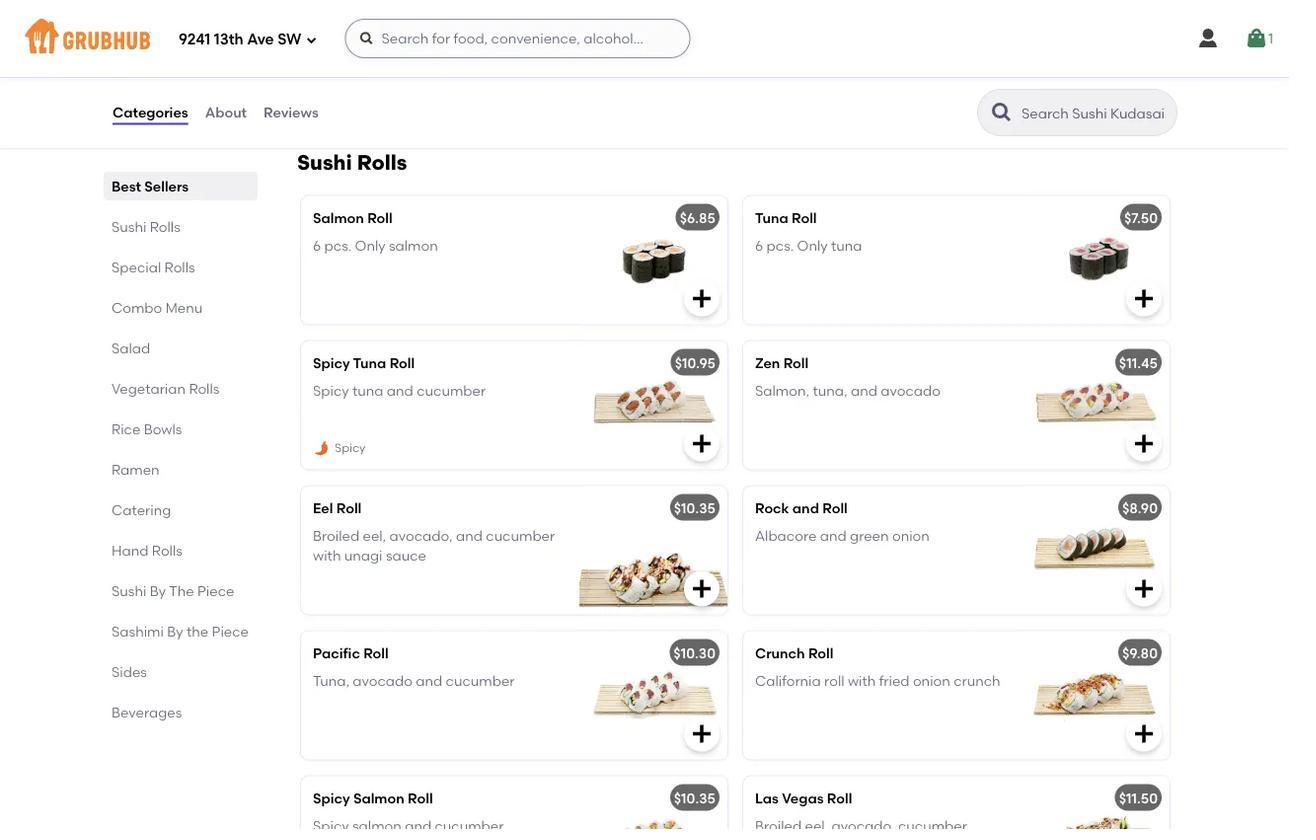 Task type: vqa. For each thing, say whether or not it's contained in the screenshot.
Eel Roll
yes



Task type: describe. For each thing, give the bounding box(es) containing it.
rolls up salmon roll on the left top of the page
[[357, 149, 407, 175]]

california roll with fried onion crunch
[[755, 672, 1001, 689]]

sw
[[278, 31, 302, 48]]

spicy tuna and cucumber
[[313, 382, 486, 399]]

$6.85
[[680, 209, 716, 226]]

las vegas roll
[[755, 790, 852, 806]]

svg image for seared tuna and salmon on top of tempura shrimp, imitation crabmeat and cucumber roll with spicy mayo sauce
[[692, 73, 716, 97]]

best
[[112, 178, 141, 194]]

combo
[[112, 299, 162, 316]]

1 vertical spatial tuna
[[831, 237, 862, 254]]

seared tuna and salmon on top of tempura shrimp, imitation crabmeat and cucumber roll with spicy mayo sauce button
[[299, 0, 730, 111]]

rice bowls tab
[[112, 419, 250, 439]]

6 pcs. only tuna
[[755, 237, 862, 254]]

the
[[169, 582, 194, 599]]

vegas
[[782, 790, 824, 806]]

green
[[850, 527, 889, 544]]

piece for sashimi by the piece
[[212, 623, 249, 640]]

imitation
[[425, 48, 485, 65]]

ramen
[[112, 461, 160, 478]]

zen
[[755, 354, 780, 371]]

beverages tab
[[112, 702, 250, 723]]

avocado,
[[390, 527, 453, 544]]

eel roll
[[313, 499, 362, 516]]

and up shrimp,
[[397, 28, 423, 45]]

menu
[[165, 299, 203, 316]]

spicy tuna roll
[[313, 354, 415, 371]]

spicy for spicy tuna and cucumber
[[313, 382, 349, 399]]

only for tuna
[[797, 237, 828, 254]]

$10.95
[[675, 354, 716, 371]]

spicy for spicy salmon roll
[[313, 790, 350, 806]]

the
[[187, 623, 209, 640]]

best sellers tab
[[112, 176, 250, 196]]

rock
[[755, 499, 789, 516]]

hand
[[112, 542, 149, 559]]

rice bowls
[[112, 421, 182, 437]]

rolls for the vegetarian rolls 'tab'
[[189, 380, 220, 397]]

and right rock
[[793, 499, 819, 516]]

categories
[[113, 104, 188, 121]]

zen roll image
[[1022, 341, 1170, 469]]

sellers
[[144, 178, 189, 194]]

2 horizontal spatial with
[[848, 672, 876, 689]]

0 vertical spatial tuna
[[755, 209, 788, 226]]

sunrise roll image
[[581, 0, 730, 111]]

crunch roll
[[755, 644, 834, 661]]

special rolls tab
[[112, 257, 250, 277]]

tuna roll image
[[1022, 196, 1170, 324]]

crabmeat
[[488, 48, 556, 65]]

$11.50
[[1119, 790, 1158, 806]]

rolls for sushi rolls tab
[[150, 218, 180, 235]]

1 button
[[1245, 21, 1273, 56]]

spicy tuna roll image
[[579, 341, 728, 469]]

and down 'tempura'
[[311, 68, 338, 85]]

13th
[[214, 31, 243, 48]]

albacore and green onion
[[755, 527, 930, 544]]

pacific roll
[[313, 644, 389, 661]]

$9.80
[[1122, 644, 1158, 661]]

on
[[479, 28, 496, 45]]

vegetarian
[[112, 380, 186, 397]]

california
[[755, 672, 821, 689]]

and down spicy tuna roll
[[387, 382, 413, 399]]

crunch
[[954, 672, 1001, 689]]

bowls
[[144, 421, 182, 437]]

rock and roll image
[[1022, 486, 1170, 614]]

Search Sushi Kudasai search field
[[1020, 104, 1171, 122]]

salmon, tuna, and avocado
[[755, 382, 941, 399]]

pacific
[[313, 644, 360, 661]]

with inside seared tuna and salmon on top of tempura shrimp, imitation crabmeat and cucumber roll with spicy mayo sauce
[[437, 68, 465, 85]]

salad
[[112, 340, 150, 356]]

9241
[[179, 31, 210, 48]]

tuna, avocado and cucumber
[[313, 672, 515, 689]]

tuna,
[[813, 382, 848, 399]]

$11.45
[[1119, 354, 1158, 371]]

main navigation navigation
[[0, 0, 1289, 77]]

Search for food, convenience, alcohol... search field
[[345, 19, 690, 58]]

and left green on the bottom
[[820, 527, 847, 544]]

shrimp,
[[373, 48, 422, 65]]

salmon for and
[[427, 28, 476, 45]]

and inside broiled eel, avocado, and cucumber with unagi sauce
[[456, 527, 483, 544]]

sashimi by the piece
[[112, 623, 249, 640]]

0 vertical spatial salmon
[[313, 209, 364, 226]]

6 for 6 pcs. only salmon
[[313, 237, 321, 254]]

tuna for cucumber
[[352, 382, 384, 399]]

zen roll
[[755, 354, 809, 371]]

0 vertical spatial avocado
[[881, 382, 941, 399]]

hand rolls tab
[[112, 540, 250, 561]]

rock and roll
[[755, 499, 848, 516]]

salad tab
[[112, 338, 250, 358]]

piece for sushi by the piece
[[197, 582, 234, 599]]

svg image for salmon, tuna, and avocado
[[1132, 432, 1156, 455]]

crunch roll image
[[1022, 631, 1170, 759]]

$10.35 for spicy salmon roll
[[674, 790, 716, 806]]

0 vertical spatial sushi
[[297, 149, 352, 175]]



Task type: locate. For each thing, give the bounding box(es) containing it.
rolls up combo menu tab
[[164, 259, 195, 275]]

rice
[[112, 421, 140, 437]]

0 vertical spatial sushi rolls
[[297, 149, 407, 175]]

1 pcs. from the left
[[324, 237, 352, 254]]

1 $10.35 from the top
[[674, 499, 716, 516]]

by inside tab
[[150, 582, 166, 599]]

salmon up "imitation"
[[427, 28, 476, 45]]

tuna for salmon
[[362, 28, 393, 45]]

eel roll image
[[579, 486, 728, 614]]

broiled eel, avocado, and cucumber with unagi sauce
[[313, 527, 555, 564]]

with inside broiled eel, avocado, and cucumber with unagi sauce
[[313, 547, 341, 564]]

sushi inside tab
[[112, 218, 146, 235]]

1 vertical spatial sushi rolls
[[112, 218, 180, 235]]

by for the
[[167, 623, 183, 640]]

salmon,
[[755, 382, 810, 399]]

sashimi
[[112, 623, 164, 640]]

broiled
[[313, 527, 359, 544]]

tuna
[[755, 209, 788, 226], [353, 354, 386, 371]]

rolls for hand rolls tab
[[152, 542, 183, 559]]

1 vertical spatial piece
[[212, 623, 249, 640]]

0 horizontal spatial by
[[150, 582, 166, 599]]

sushi rolls up salmon roll on the left top of the page
[[297, 149, 407, 175]]

sauce down avocado,
[[386, 547, 426, 564]]

salmon roll
[[313, 209, 393, 226]]

1 vertical spatial sauce
[[386, 547, 426, 564]]

1
[[1268, 30, 1273, 47]]

$10.30
[[674, 644, 716, 661]]

0 vertical spatial with
[[437, 68, 465, 85]]

roll
[[367, 209, 393, 226], [792, 209, 817, 226], [390, 354, 415, 371], [784, 354, 809, 371], [336, 499, 362, 516], [823, 499, 848, 516], [363, 644, 389, 661], [808, 644, 834, 661], [408, 790, 433, 806], [827, 790, 852, 806]]

1 horizontal spatial roll
[[824, 672, 845, 689]]

0 vertical spatial salmon
[[427, 28, 476, 45]]

onion right green on the bottom
[[892, 527, 930, 544]]

svg image for 6 pcs. only tuna
[[1132, 287, 1156, 310]]

pcs. down tuna roll
[[767, 237, 794, 254]]

1 horizontal spatial pcs.
[[767, 237, 794, 254]]

6 pcs. only salmon
[[313, 237, 438, 254]]

sushi down best
[[112, 218, 146, 235]]

2 vertical spatial with
[[848, 672, 876, 689]]

and right tuna, at left
[[416, 672, 442, 689]]

salmon for only
[[389, 237, 438, 254]]

roll right "california"
[[824, 672, 845, 689]]

rolls inside 'tab'
[[189, 380, 220, 397]]

$10.35 for eel roll
[[674, 499, 716, 516]]

by left the at the bottom left of page
[[150, 582, 166, 599]]

pcs. for 6 pcs. only tuna
[[767, 237, 794, 254]]

spicy
[[313, 354, 350, 371], [313, 382, 349, 399], [335, 441, 366, 455], [313, 790, 350, 806]]

rolls for special rolls tab
[[164, 259, 195, 275]]

0 vertical spatial $10.35
[[674, 499, 716, 516]]

combo menu
[[112, 299, 203, 316]]

by left the
[[167, 623, 183, 640]]

catering
[[112, 501, 171, 518]]

1 vertical spatial sushi
[[112, 218, 146, 235]]

albacore
[[755, 527, 817, 544]]

categories button
[[112, 77, 189, 148]]

about
[[205, 104, 247, 121]]

tuna up spicy tuna and cucumber
[[353, 354, 386, 371]]

eel
[[313, 499, 333, 516]]

1 horizontal spatial with
[[437, 68, 465, 85]]

spicy for spicy tuna roll
[[313, 354, 350, 371]]

2 pcs. from the left
[[767, 237, 794, 254]]

ave
[[247, 31, 274, 48]]

1 vertical spatial by
[[167, 623, 183, 640]]

rolls
[[357, 149, 407, 175], [150, 218, 180, 235], [164, 259, 195, 275], [189, 380, 220, 397], [152, 542, 183, 559]]

mayo
[[506, 68, 544, 85]]

special rolls
[[112, 259, 195, 275]]

0 horizontal spatial with
[[313, 547, 341, 564]]

svg image inside 1 'button'
[[1245, 27, 1268, 50]]

reviews button
[[263, 77, 320, 148]]

top
[[499, 28, 522, 45]]

spicy
[[468, 68, 503, 85]]

catering tab
[[112, 500, 250, 520]]

0 horizontal spatial sushi rolls
[[112, 218, 180, 235]]

rolls right hand
[[152, 542, 183, 559]]

avocado down pacific roll
[[353, 672, 413, 689]]

onion right fried
[[913, 672, 950, 689]]

2 $10.35 from the top
[[674, 790, 716, 806]]

piece
[[197, 582, 234, 599], [212, 623, 249, 640]]

piece right the at the bottom left of page
[[197, 582, 234, 599]]

svg image for broiled eel, avocado, and cucumber with unagi sauce
[[690, 577, 714, 601]]

svg image for tuna, avocado and cucumber
[[690, 722, 714, 746]]

salmon
[[313, 209, 364, 226], [353, 790, 405, 806]]

seared
[[311, 28, 359, 45]]

spicy salmon roll
[[313, 790, 433, 806]]

2 vertical spatial sushi
[[112, 582, 146, 599]]

$7.50
[[1124, 209, 1158, 226]]

0 vertical spatial onion
[[892, 527, 930, 544]]

0 horizontal spatial sauce
[[311, 88, 351, 105]]

sides
[[112, 663, 147, 680]]

$8.90
[[1122, 499, 1158, 516]]

tuna inside seared tuna and salmon on top of tempura shrimp, imitation crabmeat and cucumber roll with spicy mayo sauce
[[362, 28, 393, 45]]

0 horizontal spatial 6
[[313, 237, 321, 254]]

tuna roll
[[755, 209, 817, 226]]

roll
[[413, 68, 433, 85], [824, 672, 845, 689]]

tuna,
[[313, 672, 349, 689]]

seared tuna and salmon on top of tempura shrimp, imitation crabmeat and cucumber roll with spicy mayo sauce
[[311, 28, 556, 105]]

sushi rolls down best sellers
[[112, 218, 180, 235]]

with
[[437, 68, 465, 85], [313, 547, 341, 564], [848, 672, 876, 689]]

with down "broiled"
[[313, 547, 341, 564]]

sauce inside broiled eel, avocado, and cucumber with unagi sauce
[[386, 547, 426, 564]]

piece inside tab
[[212, 623, 249, 640]]

cucumber inside broiled eel, avocado, and cucumber with unagi sauce
[[486, 527, 555, 544]]

las vegas roll image
[[1022, 776, 1170, 830]]

avocado right tuna,
[[881, 382, 941, 399]]

sushi down reviews button
[[297, 149, 352, 175]]

0 vertical spatial piece
[[197, 582, 234, 599]]

with down "imitation"
[[437, 68, 465, 85]]

1 vertical spatial salmon
[[353, 790, 405, 806]]

roll inside seared tuna and salmon on top of tempura shrimp, imitation crabmeat and cucumber roll with spicy mayo sauce
[[413, 68, 433, 85]]

1 vertical spatial tuna
[[353, 354, 386, 371]]

pacific roll image
[[579, 631, 728, 759]]

by for the
[[150, 582, 166, 599]]

rolls down salad tab at the top left of page
[[189, 380, 220, 397]]

sushi by the piece tab
[[112, 580, 250, 601]]

1 6 from the left
[[313, 237, 321, 254]]

2 6 from the left
[[755, 237, 763, 254]]

avocado
[[881, 382, 941, 399], [353, 672, 413, 689]]

1 vertical spatial salmon
[[389, 237, 438, 254]]

6 down salmon roll on the left top of the page
[[313, 237, 321, 254]]

and right tuna,
[[851, 382, 878, 399]]

tempura
[[311, 48, 369, 65]]

sushi by the piece
[[112, 582, 234, 599]]

$10.35 left las
[[674, 790, 716, 806]]

1 horizontal spatial sushi rolls
[[297, 149, 407, 175]]

spicy salmon roll image
[[579, 776, 728, 830]]

2 only from the left
[[797, 237, 828, 254]]

pcs. down salmon roll on the left top of the page
[[324, 237, 352, 254]]

6 down tuna roll
[[755, 237, 763, 254]]

las
[[755, 790, 779, 806]]

beverages
[[112, 704, 182, 721]]

sushi down hand
[[112, 582, 146, 599]]

sauce inside seared tuna and salmon on top of tempura shrimp, imitation crabmeat and cucumber roll with spicy mayo sauce
[[311, 88, 351, 105]]

tuna
[[362, 28, 393, 45], [831, 237, 862, 254], [352, 382, 384, 399]]

spicy image
[[313, 440, 331, 457]]

1 horizontal spatial tuna
[[755, 209, 788, 226]]

salmon roll image
[[579, 196, 728, 324]]

eel,
[[363, 527, 386, 544]]

1 vertical spatial avocado
[[353, 672, 413, 689]]

1 horizontal spatial avocado
[[881, 382, 941, 399]]

0 vertical spatial roll
[[413, 68, 433, 85]]

1 vertical spatial $10.35
[[674, 790, 716, 806]]

by inside tab
[[167, 623, 183, 640]]

0 horizontal spatial tuna
[[353, 354, 386, 371]]

6 for 6 pcs. only tuna
[[755, 237, 763, 254]]

1 horizontal spatial only
[[797, 237, 828, 254]]

with left fried
[[848, 672, 876, 689]]

sashimi by the piece tab
[[112, 621, 250, 642]]

1 vertical spatial with
[[313, 547, 341, 564]]

1 horizontal spatial 6
[[755, 237, 763, 254]]

0 horizontal spatial avocado
[[353, 672, 413, 689]]

best sellers
[[112, 178, 189, 194]]

sushi
[[297, 149, 352, 175], [112, 218, 146, 235], [112, 582, 146, 599]]

$10.35 left rock
[[674, 499, 716, 516]]

svg image for 6 pcs. only salmon
[[690, 287, 714, 310]]

ramen tab
[[112, 459, 250, 480]]

by
[[150, 582, 166, 599], [167, 623, 183, 640]]

rolls down sellers on the left top of page
[[150, 218, 180, 235]]

1 vertical spatial roll
[[824, 672, 845, 689]]

vegetarian rolls
[[112, 380, 220, 397]]

tuna up 6 pcs. only tuna
[[755, 209, 788, 226]]

cucumber inside seared tuna and salmon on top of tempura shrimp, imitation crabmeat and cucumber roll with spicy mayo sauce
[[341, 68, 410, 85]]

of
[[526, 28, 539, 45]]

only down tuna roll
[[797, 237, 828, 254]]

sushi rolls inside tab
[[112, 218, 180, 235]]

1 vertical spatial onion
[[913, 672, 950, 689]]

sushi rolls tab
[[112, 216, 250, 237]]

and right avocado,
[[456, 527, 483, 544]]

hand rolls
[[112, 542, 183, 559]]

cucumber
[[341, 68, 410, 85], [417, 382, 486, 399], [486, 527, 555, 544], [446, 672, 515, 689]]

0 horizontal spatial roll
[[413, 68, 433, 85]]

sushi for sushi rolls tab
[[112, 218, 146, 235]]

salmon down salmon roll on the left top of the page
[[389, 237, 438, 254]]

2 vertical spatial tuna
[[352, 382, 384, 399]]

pcs.
[[324, 237, 352, 254], [767, 237, 794, 254]]

0 vertical spatial by
[[150, 582, 166, 599]]

piece right the
[[212, 623, 249, 640]]

combo menu tab
[[112, 297, 250, 318]]

sushi for sushi by the piece tab
[[112, 582, 146, 599]]

roll down shrimp,
[[413, 68, 433, 85]]

search icon image
[[990, 101, 1014, 124]]

sushi inside tab
[[112, 582, 146, 599]]

crunch
[[755, 644, 805, 661]]

spicy for spicy
[[335, 441, 366, 455]]

pcs. for 6 pcs. only salmon
[[324, 237, 352, 254]]

1 only from the left
[[355, 237, 386, 254]]

vegetarian rolls tab
[[112, 378, 250, 399]]

1 horizontal spatial sauce
[[386, 547, 426, 564]]

only for salmon
[[355, 237, 386, 254]]

svg image
[[1196, 27, 1220, 50], [305, 34, 317, 46], [692, 73, 716, 97], [690, 287, 714, 310], [1132, 287, 1156, 310], [690, 432, 714, 455], [1132, 432, 1156, 455], [690, 577, 714, 601], [690, 722, 714, 746]]

fried
[[879, 672, 910, 689]]

only down salmon roll on the left top of the page
[[355, 237, 386, 254]]

svg image
[[1245, 27, 1268, 50], [359, 31, 375, 46], [1132, 577, 1156, 601], [1132, 722, 1156, 746]]

about button
[[204, 77, 248, 148]]

0 vertical spatial tuna
[[362, 28, 393, 45]]

salmon
[[427, 28, 476, 45], [389, 237, 438, 254]]

9241 13th ave sw
[[179, 31, 302, 48]]

0 vertical spatial sauce
[[311, 88, 351, 105]]

sauce down 'tempura'
[[311, 88, 351, 105]]

1 horizontal spatial by
[[167, 623, 183, 640]]

special
[[112, 259, 161, 275]]

piece inside tab
[[197, 582, 234, 599]]

sides tab
[[112, 661, 250, 682]]

onion
[[892, 527, 930, 544], [913, 672, 950, 689]]

0 horizontal spatial only
[[355, 237, 386, 254]]

reviews
[[264, 104, 319, 121]]

unagi
[[344, 547, 383, 564]]

salmon inside seared tuna and salmon on top of tempura shrimp, imitation crabmeat and cucumber roll with spicy mayo sauce
[[427, 28, 476, 45]]

0 horizontal spatial pcs.
[[324, 237, 352, 254]]



